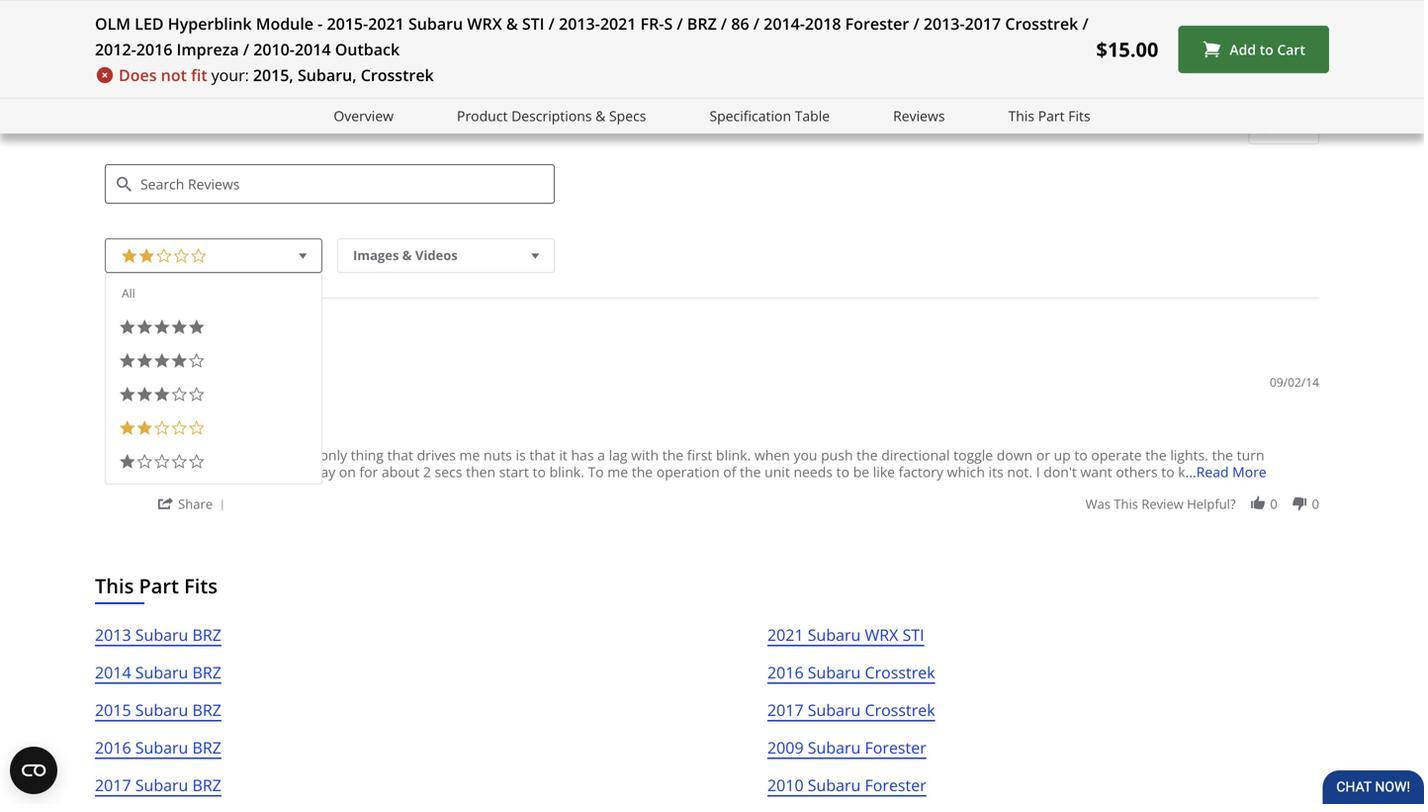 Task type: describe. For each thing, give the bounding box(es) containing it.
subaru for 2021 subaru wrx sti
[[808, 624, 861, 646]]

2009 subaru forester link
[[768, 735, 927, 773]]

factory
[[899, 463, 944, 481]]

1 horizontal spatial reviews
[[893, 106, 945, 125]]

operation
[[657, 463, 720, 481]]

fr-
[[641, 13, 664, 34]]

module
[[256, 13, 314, 34]]

2017 subaru brz
[[95, 775, 221, 796]]

reviews
[[105, 58, 164, 76]]

brz for 2014 subaru brz
[[192, 662, 221, 683]]

1 horizontal spatial wrx
[[865, 624, 899, 646]]

$15.00
[[1096, 36, 1159, 63]]

operate
[[1091, 446, 1142, 465]]

crosstrek inside olm led hyperblink module - 2015-2021 subaru wrx & sti / 2013-2021 fr-s / brz / 86 / 2014-2018 forester / 2013-2017 crosstrek / 2012-2016 impreza / 2010-2014 outback
[[1005, 13, 1078, 34]]

1 that from the left
[[387, 446, 413, 465]]

2
[[423, 463, 431, 481]]

fits inside this part fits link
[[1068, 106, 1091, 125]]

2010 subaru forester
[[768, 775, 927, 796]]

like
[[873, 463, 895, 481]]

2013
[[95, 624, 131, 646]]

not.
[[1007, 463, 1033, 481]]

4.5 star rating element
[[579, 0, 638, 4]]

lag
[[609, 446, 628, 465]]

add to cart button
[[1178, 26, 1329, 73]]

but.....
[[217, 424, 261, 443]]

a
[[598, 446, 605, 465]]

share image
[[157, 495, 175, 513]]

k
[[1178, 463, 1186, 481]]

2009 subaru forester
[[768, 737, 927, 758]]

2013 subaru brz
[[95, 624, 221, 646]]

& inside olm led hyperblink module - 2015-2021 subaru wrx & sti / 2013-2021 fr-s / brz / 86 / 2014-2018 forester / 2013-2017 crosstrek / 2012-2016 impreza / 2010-2014 outback
[[506, 13, 518, 34]]

with
[[631, 446, 659, 465]]

this
[[1114, 495, 1138, 513]]

2009
[[768, 737, 804, 758]]

seperator image
[[216, 500, 228, 512]]

all inside list box
[[122, 285, 135, 301]]

has
[[571, 446, 594, 465]]

0 horizontal spatial 2021
[[368, 13, 404, 34]]

up
[[1054, 446, 1071, 465]]

down
[[997, 446, 1033, 465]]

down triangle image inside 'images & videos filter' field
[[527, 246, 544, 266]]

1 vertical spatial part
[[139, 572, 179, 600]]

1 horizontal spatial this part fits
[[1008, 106, 1091, 125]]

to left be
[[836, 463, 850, 481]]

be
[[853, 463, 870, 481]]

specification
[[710, 106, 791, 125]]

your:
[[211, 64, 249, 86]]

2016 subaru crosstrek
[[768, 662, 935, 683]]

2016 subaru crosstrek link
[[768, 660, 935, 698]]

share button
[[157, 494, 232, 513]]

2016 subaru brz link
[[95, 735, 221, 773]]

2017 subaru crosstrek
[[768, 700, 935, 721]]

works
[[171, 424, 214, 443]]

subaru for 2013 subaru brz
[[135, 624, 188, 646]]

ryanwilkins
[[157, 374, 229, 390]]

2 that from the left
[[529, 446, 556, 465]]

it works but.....
[[157, 424, 261, 443]]

images
[[353, 247, 399, 264]]

magnifying glass image
[[117, 177, 132, 192]]

...read more button
[[1186, 463, 1267, 481]]

was
[[1086, 495, 1111, 513]]

it
[[559, 446, 568, 465]]

sti inside olm led hyperblink module - 2015-2021 subaru wrx & sti / 2013-2021 fr-s / brz / 86 / 2014-2018 forester / 2013-2017 crosstrek / 2012-2016 impreza / 2010-2014 outback
[[522, 13, 545, 34]]

images & videos element
[[337, 239, 555, 273]]

descriptions
[[511, 106, 592, 125]]

to left k
[[1161, 463, 1175, 481]]

to
[[588, 463, 604, 481]]

...read more
[[1186, 463, 1267, 481]]

Search Reviews search field
[[105, 164, 555, 204]]

will
[[284, 463, 306, 481]]

olm
[[95, 13, 131, 34]]

and
[[218, 463, 243, 481]]

product descriptions & specs link
[[457, 105, 646, 127]]

vote up review by ryanwilkins on  2 sep 2014 image
[[1249, 495, 1267, 513]]

1 0 from the left
[[1270, 495, 1278, 513]]

add
[[1230, 40, 1256, 59]]

2012-
[[95, 39, 136, 60]]

review date 09/02/14 element
[[1270, 374, 1319, 391]]

group containing was this review helpful?
[[1086, 495, 1319, 513]]

crosstrek down 2016 subaru crosstrek link at right
[[865, 700, 935, 721]]

when
[[755, 446, 790, 465]]

2 2013- from the left
[[924, 13, 965, 34]]

2017 for brz
[[95, 775, 131, 796]]

& inside 'images & videos filter' field
[[402, 247, 412, 264]]

0 horizontal spatial this part fits
[[95, 572, 218, 600]]

easy,
[[259, 446, 292, 465]]

2018
[[805, 13, 841, 34]]

09/02/14
[[1270, 374, 1319, 390]]

2016 inside olm led hyperblink module - 2015-2021 subaru wrx & sti / 2013-2021 fr-s / brz / 86 / 2014-2018 forester / 2013-2017 crosstrek / 2012-2016 impreza / 2010-2014 outback
[[136, 39, 172, 60]]

hyperblink
[[168, 13, 252, 34]]

1 horizontal spatial blink.
[[716, 446, 751, 465]]

2015,
[[253, 64, 294, 86]]

add to cart
[[1230, 40, 1306, 59]]

clear all
[[1260, 121, 1308, 137]]

0 vertical spatial this
[[1008, 106, 1035, 125]]

forester inside olm led hyperblink module - 2015-2021 subaru wrx & sti / 2013-2021 fr-s / brz / 86 / 2014-2018 forester / 2013-2017 crosstrek / 2012-2016 impreza / 2010-2014 outback
[[845, 13, 909, 34]]

about
[[382, 463, 420, 481]]

clear all button
[[1249, 114, 1319, 145]]

2017 subaru crosstrek link
[[768, 698, 935, 735]]

i
[[1036, 463, 1040, 481]]

brz for 2015 subaru brz
[[192, 700, 221, 721]]

Images & Videos Filter field
[[337, 239, 555, 273]]

all list box
[[105, 273, 322, 485]]

overview link
[[334, 105, 394, 127]]

open widget image
[[10, 747, 57, 794]]

0 horizontal spatial fits
[[184, 572, 218, 600]]

lights.
[[1170, 446, 1209, 465]]

subaru for 2010 subaru forester
[[808, 775, 861, 796]]

2021 subaru wrx sti
[[768, 624, 924, 646]]

filter reviews heading
[[105, 111, 1319, 150]]

the left k
[[1146, 446, 1167, 465]]

2010
[[768, 775, 804, 796]]

more
[[1233, 463, 1267, 481]]

1 down triangle image from the left
[[294, 246, 312, 266]]

2016 for 2016 subaru brz
[[95, 737, 131, 758]]

impreza
[[177, 39, 239, 60]]

brz for 2016 subaru brz
[[192, 737, 221, 758]]

don't
[[1044, 463, 1077, 481]]

0 horizontal spatial blink.
[[550, 463, 584, 481]]

subaru inside olm led hyperblink module - 2015-2021 subaru wrx & sti / 2013-2021 fr-s / brz / 86 / 2014-2018 forester / 2013-2017 crosstrek / 2012-2016 impreza / 2010-2014 outback
[[408, 13, 463, 34]]

2 horizontal spatial 2021
[[768, 624, 804, 646]]

2014 subaru brz link
[[95, 660, 221, 698]]

olm led hyperblink module - 2015-2021 subaru wrx & sti / 2013-2021 fr-s / brz / 86 / 2014-2018 forester / 2013-2017 crosstrek / 2012-2016 impreza / 2010-2014 outback
[[95, 13, 1089, 60]]



Task type: locate. For each thing, give the bounding box(es) containing it.
me right to
[[608, 463, 628, 481]]

1 vertical spatial this
[[95, 572, 134, 600]]

1 horizontal spatial down triangle image
[[527, 246, 544, 266]]

wrx up 2016 subaru crosstrek
[[865, 624, 899, 646]]

2021 down '4.5 star rating' element
[[600, 13, 636, 34]]

0 horizontal spatial all
[[122, 285, 135, 301]]

1 horizontal spatial fits
[[1068, 106, 1091, 125]]

2017 subaru brz link
[[95, 773, 221, 804]]

brz down 2014 subaru brz link
[[192, 700, 221, 721]]

secs
[[435, 463, 462, 481]]

star image
[[121, 245, 138, 265], [138, 245, 155, 265], [119, 319, 136, 336], [136, 319, 153, 336], [153, 319, 171, 336], [171, 319, 188, 336], [119, 352, 136, 370], [136, 352, 153, 370], [119, 386, 136, 403], [136, 386, 153, 403], [175, 398, 192, 415], [119, 420, 136, 437], [136, 420, 153, 437], [119, 453, 136, 471]]

0 horizontal spatial 2017
[[95, 775, 131, 796]]

sti up 2016 subaru crosstrek
[[903, 624, 924, 646]]

2013 subaru brz link
[[95, 622, 221, 660]]

part
[[1038, 106, 1065, 125], [139, 572, 179, 600]]

stay
[[309, 463, 335, 481]]

overview
[[334, 106, 394, 125]]

1 horizontal spatial that
[[529, 446, 556, 465]]

2 0 from the left
[[1312, 495, 1319, 513]]

crosstrek up 2017 subaru crosstrek
[[865, 662, 935, 683]]

tab list containing reviews
[[105, 58, 276, 88]]

install
[[157, 446, 196, 465]]

reviews link
[[893, 105, 945, 127]]

1 vertical spatial 2017
[[768, 700, 804, 721]]

0
[[1270, 495, 1278, 513], [1312, 495, 1319, 513]]

to inside button
[[1260, 40, 1274, 59]]

1 vertical spatial this part fits
[[95, 572, 218, 600]]

all inside button
[[1293, 121, 1308, 137]]

subaru for 2014 subaru brz
[[135, 662, 188, 683]]

1 vertical spatial sti
[[903, 624, 924, 646]]

table
[[795, 106, 830, 125]]

me left nuts
[[459, 446, 480, 465]]

2016
[[136, 39, 172, 60], [768, 662, 804, 683], [95, 737, 131, 758]]

2015-
[[327, 13, 368, 34]]

brz up 2014 subaru brz at the left
[[192, 624, 221, 646]]

2017 inside olm led hyperblink module - 2015-2021 subaru wrx & sti / 2013-2021 fr-s / brz / 86 / 2014-2018 forester / 2013-2017 crosstrek / 2012-2016 impreza / 2010-2014 outback
[[965, 13, 1001, 34]]

was
[[199, 446, 224, 465]]

brz down '2015 subaru brz' "link"
[[192, 737, 221, 758]]

1 horizontal spatial all
[[1293, 121, 1308, 137]]

subaru up 2016 subaru crosstrek
[[808, 624, 861, 646]]

2 horizontal spatial &
[[596, 106, 606, 125]]

2015 subaru brz
[[95, 700, 221, 721]]

forester down 2009 subaru forester link
[[865, 775, 927, 796]]

/
[[549, 13, 555, 34], [677, 13, 683, 34], [721, 13, 727, 34], [753, 13, 760, 34], [913, 13, 920, 34], [1083, 13, 1089, 34], [243, 39, 249, 60]]

wrx inside olm led hyperblink module - 2015-2021 subaru wrx & sti / 2013-2021 fr-s / brz / 86 / 2014-2018 forester / 2013-2017 crosstrek / 2012-2016 impreza / 2010-2014 outback
[[467, 13, 502, 34]]

2015
[[95, 700, 131, 721]]

1 horizontal spatial 2013-
[[924, 13, 965, 34]]

the left the turn
[[1212, 446, 1233, 465]]

led
[[135, 13, 164, 34]]

2014 inside olm led hyperblink module - 2015-2021 subaru wrx & sti / 2013-2021 fr-s / brz / 86 / 2014-2018 forester / 2013-2017 crosstrek / 2012-2016 impreza / 2010-2014 outback
[[295, 39, 331, 60]]

2015 subaru brz link
[[95, 698, 221, 735]]

& inside product descriptions & specs link
[[596, 106, 606, 125]]

0 horizontal spatial this
[[95, 572, 134, 600]]

to right add
[[1260, 40, 1274, 59]]

to right up
[[1075, 446, 1088, 465]]

2 down triangle image from the left
[[527, 246, 544, 266]]

subaru for 2016 subaru brz
[[135, 737, 188, 758]]

0 horizontal spatial that
[[387, 446, 413, 465]]

& up product
[[506, 13, 518, 34]]

brz inside 'link'
[[192, 737, 221, 758]]

clear
[[1260, 121, 1290, 137]]

forester for 2010 subaru forester
[[865, 775, 927, 796]]

crosstrek up this part fits link
[[1005, 13, 1078, 34]]

share
[[178, 495, 213, 513]]

others
[[1116, 463, 1158, 481]]

down triangle image right videos
[[527, 246, 544, 266]]

that left 2
[[387, 446, 413, 465]]

subaru inside "link"
[[135, 700, 188, 721]]

subaru down 2017 subaru crosstrek link
[[808, 737, 861, 758]]

brz for 2017 subaru brz
[[192, 775, 221, 796]]

subaru down 2016 subaru brz 'link'
[[135, 775, 188, 796]]

nuts
[[484, 446, 512, 465]]

brz right 's'
[[687, 13, 717, 34]]

1 review
[[105, 321, 172, 342]]

1 horizontal spatial 2014
[[295, 39, 331, 60]]

1 horizontal spatial &
[[506, 13, 518, 34]]

subaru
[[408, 13, 463, 34], [135, 624, 188, 646], [808, 624, 861, 646], [135, 662, 188, 683], [808, 662, 861, 683], [135, 700, 188, 721], [808, 700, 861, 721], [135, 737, 188, 758], [808, 737, 861, 758], [135, 775, 188, 796], [808, 775, 861, 796]]

blink.
[[716, 446, 751, 465], [550, 463, 584, 481]]

toggle
[[954, 446, 993, 465]]

fit
[[191, 64, 207, 86]]

only
[[320, 446, 347, 465]]

wrx up product
[[467, 13, 502, 34]]

the right push at the right bottom
[[857, 446, 878, 465]]

crosstrek down outback
[[361, 64, 434, 86]]

want
[[1081, 463, 1112, 481]]

vote down review by ryanwilkins on  2 sep 2014 image
[[1291, 495, 1309, 513]]

0 horizontal spatial &
[[402, 247, 412, 264]]

2013- up reviews link
[[924, 13, 965, 34]]

subaru inside 'link'
[[135, 737, 188, 758]]

subaru down 2013 subaru brz link
[[135, 662, 188, 683]]

0 horizontal spatial me
[[459, 446, 480, 465]]

1 vertical spatial forester
[[865, 737, 927, 758]]

2 vertical spatial forester
[[865, 775, 927, 796]]

0 right vote down review by ryanwilkins on  2 sep 2014 image
[[1312, 495, 1319, 513]]

2017
[[965, 13, 1001, 34], [768, 700, 804, 721], [95, 775, 131, 796]]

2 horizontal spatial 2017
[[965, 13, 1001, 34]]

push
[[821, 446, 853, 465]]

2014 subaru brz
[[95, 662, 221, 683]]

indicator
[[157, 463, 214, 481]]

cart
[[1277, 40, 1306, 59]]

2 vertical spatial 2017
[[95, 775, 131, 796]]

...read
[[1186, 463, 1229, 481]]

blink. right first
[[716, 446, 751, 465]]

2014 up 2015 on the bottom of the page
[[95, 662, 131, 683]]

does not fit your: 2015, subaru, crosstrek
[[119, 64, 434, 86]]

1 vertical spatial &
[[596, 106, 606, 125]]

1 horizontal spatial me
[[608, 463, 628, 481]]

directional
[[882, 446, 950, 465]]

0 right vote up review by ryanwilkins on  2 sep 2014 icon
[[1270, 495, 1278, 513]]

reviews inside heading
[[148, 111, 210, 132]]

star image
[[188, 319, 205, 336], [153, 352, 171, 370], [171, 352, 188, 370], [153, 386, 171, 403], [157, 398, 175, 415]]

part inside this part fits link
[[1038, 106, 1065, 125]]

for
[[359, 463, 378, 481]]

forester for 2009 subaru forester
[[865, 737, 927, 758]]

2 horizontal spatial 2016
[[768, 662, 804, 683]]

not
[[161, 64, 187, 86]]

2017 for crosstrek
[[768, 700, 804, 721]]

0 vertical spatial fits
[[1068, 106, 1091, 125]]

turn
[[1237, 446, 1265, 465]]

2016 down led
[[136, 39, 172, 60]]

1 horizontal spatial this
[[1008, 106, 1035, 125]]

0 horizontal spatial 2013-
[[559, 13, 600, 34]]

& left the specs
[[596, 106, 606, 125]]

tab list
[[105, 58, 276, 88]]

start
[[499, 463, 529, 481]]

filter
[[105, 111, 144, 132]]

2016 down 2021 subaru wrx sti link
[[768, 662, 804, 683]]

subaru for 2016 subaru crosstrek
[[808, 662, 861, 683]]

1 horizontal spatial 2017
[[768, 700, 804, 721]]

1 horizontal spatial 2021
[[600, 13, 636, 34]]

&
[[506, 13, 518, 34], [596, 106, 606, 125], [402, 247, 412, 264]]

of
[[723, 463, 736, 481]]

group
[[1086, 495, 1319, 513]]

sti
[[522, 13, 545, 34], [903, 624, 924, 646]]

specification table link
[[710, 105, 830, 127]]

the right lag
[[632, 463, 653, 481]]

0 vertical spatial wrx
[[467, 13, 502, 34]]

1 vertical spatial all
[[122, 285, 135, 301]]

down triangle image left the images
[[294, 246, 312, 266]]

2 vertical spatial &
[[402, 247, 412, 264]]

subaru for 2017 subaru crosstrek
[[808, 700, 861, 721]]

subaru for 2017 subaru brz
[[135, 775, 188, 796]]

1 horizontal spatial sti
[[903, 624, 924, 646]]

1 horizontal spatial 0
[[1312, 495, 1319, 513]]

1 vertical spatial 2016
[[768, 662, 804, 683]]

subaru down 2016 subaru crosstrek link at right
[[808, 700, 861, 721]]

2014-
[[764, 13, 805, 34]]

very
[[228, 446, 255, 465]]

2016 for 2016 subaru crosstrek
[[768, 662, 804, 683]]

0 horizontal spatial down triangle image
[[294, 246, 312, 266]]

0 vertical spatial this part fits
[[1008, 106, 1091, 125]]

0 horizontal spatial 0
[[1270, 495, 1278, 513]]

drives
[[417, 446, 456, 465]]

rating element
[[105, 239, 322, 485]]

subaru down 2009 subaru forester link
[[808, 775, 861, 796]]

specification table
[[710, 106, 830, 125]]

is
[[516, 446, 526, 465]]

0 horizontal spatial part
[[139, 572, 179, 600]]

to right is
[[533, 463, 546, 481]]

subaru up 2014 subaru brz at the left
[[135, 624, 188, 646]]

0 vertical spatial forester
[[845, 13, 909, 34]]

2 vertical spatial 2016
[[95, 737, 131, 758]]

forester right 2018
[[845, 13, 909, 34]]

subaru for 2009 subaru forester
[[808, 737, 861, 758]]

2016 down 2015 on the bottom of the page
[[95, 737, 131, 758]]

2021 up outback
[[368, 13, 404, 34]]

or
[[1036, 446, 1050, 465]]

review
[[1142, 495, 1184, 513]]

forester down 2017 subaru crosstrek link
[[865, 737, 927, 758]]

the left first
[[662, 446, 684, 465]]

down triangle image
[[294, 246, 312, 266], [527, 246, 544, 266]]

1 vertical spatial fits
[[184, 572, 218, 600]]

all
[[1293, 121, 1308, 137], [122, 285, 135, 301]]

was this review helpful?
[[1086, 495, 1236, 513]]

subaru right the 2015-
[[408, 13, 463, 34]]

all link
[[122, 285, 135, 301]]

1 vertical spatial 2014
[[95, 662, 131, 683]]

sti up product descriptions & specs
[[522, 13, 545, 34]]

the right of
[[740, 463, 761, 481]]

& left videos
[[402, 247, 412, 264]]

to
[[1260, 40, 1274, 59], [1075, 446, 1088, 465], [533, 463, 546, 481], [836, 463, 850, 481], [1161, 463, 1175, 481]]

subaru down 2021 subaru wrx sti link
[[808, 662, 861, 683]]

0 vertical spatial 2017
[[965, 13, 1001, 34]]

all up 1 review
[[122, 285, 135, 301]]

brz down 2013 subaru brz link
[[192, 662, 221, 683]]

needs
[[794, 463, 833, 481]]

unit
[[765, 463, 790, 481]]

review
[[118, 321, 172, 342]]

empty star image
[[190, 245, 207, 265], [188, 352, 205, 370], [188, 386, 205, 403], [192, 398, 209, 415], [153, 420, 171, 437], [171, 453, 188, 471]]

1 horizontal spatial part
[[1038, 106, 1065, 125]]

0 horizontal spatial wrx
[[467, 13, 502, 34]]

videos
[[415, 247, 458, 264]]

0 horizontal spatial 2016
[[95, 737, 131, 758]]

2013- down '4.5 star rating' element
[[559, 13, 600, 34]]

2014 down - in the left top of the page
[[295, 39, 331, 60]]

2014 inside 2014 subaru brz link
[[95, 662, 131, 683]]

forester
[[845, 13, 909, 34], [865, 737, 927, 758], [865, 775, 927, 796]]

specs
[[609, 106, 646, 125]]

questions
[[182, 58, 258, 76]]

0 vertical spatial all
[[1293, 121, 1308, 137]]

1
[[105, 321, 114, 342]]

brz for 2013 subaru brz
[[192, 624, 221, 646]]

on
[[339, 463, 356, 481]]

it works but..... heading
[[157, 424, 261, 447]]

then
[[466, 463, 496, 481]]

that left it
[[529, 446, 556, 465]]

product descriptions & specs
[[457, 106, 646, 125]]

Rating Filter field
[[105, 239, 322, 273]]

lights
[[246, 463, 281, 481]]

subaru for 2015 subaru brz
[[135, 700, 188, 721]]

circle checkmark image
[[136, 400, 153, 417]]

0 horizontal spatial reviews
[[148, 111, 210, 132]]

brz down 2016 subaru brz 'link'
[[192, 775, 221, 796]]

0 vertical spatial &
[[506, 13, 518, 34]]

you
[[794, 446, 817, 465]]

brz inside olm led hyperblink module - 2015-2021 subaru wrx & sti / 2013-2021 fr-s / brz / 86 / 2014-2018 forester / 2013-2017 crosstrek / 2012-2016 impreza / 2010-2014 outback
[[687, 13, 717, 34]]

subaru down '2015 subaru brz' "link"
[[135, 737, 188, 758]]

0 vertical spatial 2016
[[136, 39, 172, 60]]

2010 subaru forester link
[[768, 773, 927, 804]]

1 2013- from the left
[[559, 13, 600, 34]]

blink. left to
[[550, 463, 584, 481]]

1 vertical spatial wrx
[[865, 624, 899, 646]]

2021 up 2016 subaru crosstrek
[[768, 624, 804, 646]]

0 vertical spatial part
[[1038, 106, 1065, 125]]

empty star image
[[155, 245, 173, 265], [173, 245, 190, 265], [171, 386, 188, 403], [171, 420, 188, 437], [188, 420, 205, 437], [136, 453, 153, 471], [153, 453, 171, 471], [188, 453, 205, 471]]

2016 inside 'link'
[[95, 737, 131, 758]]

subaru down 2014 subaru brz link
[[135, 700, 188, 721]]

0 horizontal spatial 2014
[[95, 662, 131, 683]]

0 horizontal spatial sti
[[522, 13, 545, 34]]

0 vertical spatial 2014
[[295, 39, 331, 60]]

1 horizontal spatial 2016
[[136, 39, 172, 60]]

brz inside "link"
[[192, 700, 221, 721]]

2010-
[[253, 39, 295, 60]]

it
[[157, 424, 168, 443]]

all right clear on the right of page
[[1293, 121, 1308, 137]]

0 vertical spatial sti
[[522, 13, 545, 34]]

filter reviews
[[105, 111, 210, 132]]

the left only
[[295, 446, 316, 465]]

2014
[[295, 39, 331, 60], [95, 662, 131, 683]]



Task type: vqa. For each thing, say whether or not it's contained in the screenshot.
the topmost &
yes



